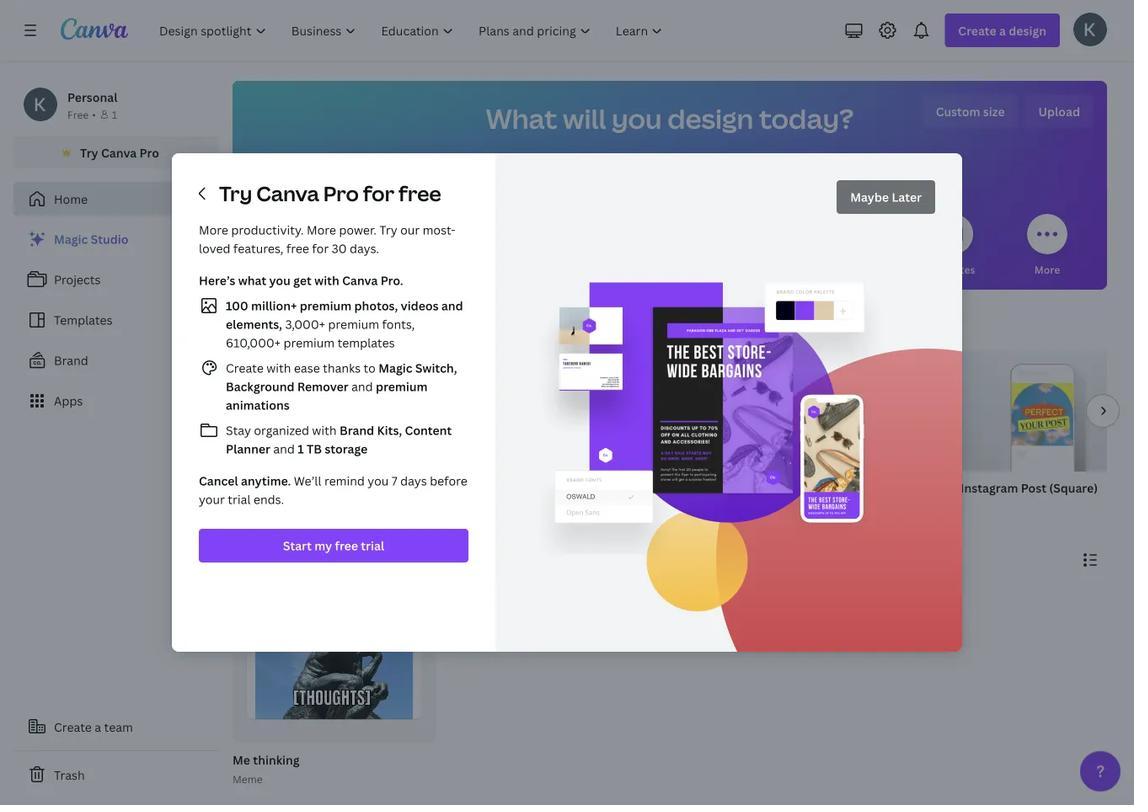 Task type: describe. For each thing, give the bounding box(es) containing it.
you
[[233, 317, 260, 337]]

instagram
[[961, 480, 1019, 496]]

•
[[92, 107, 96, 121]]

docs
[[375, 263, 399, 277]]

kits,
[[377, 423, 402, 439]]

your
[[199, 492, 225, 508]]

610,000+
[[226, 335, 281, 351]]

try canva pro for free
[[219, 180, 441, 207]]

loved
[[199, 241, 231, 257]]

and inside '100 million+ premium photos, videos and elements,'
[[442, 298, 463, 314]]

1 vertical spatial with
[[267, 360, 291, 376]]

for
[[274, 263, 290, 277]]

instagram post (square)
[[961, 480, 1098, 496]]

brand for brand kits, content planner
[[340, 423, 374, 439]]

group for instagram post (square)
[[961, 351, 1123, 472]]

(square)
[[1050, 480, 1098, 496]]

pro.
[[381, 273, 403, 289]]

1 horizontal spatial more
[[307, 222, 336, 238]]

whiteboards button
[[450, 202, 513, 290]]

instagram post (square) group
[[961, 351, 1123, 518]]

remind
[[325, 473, 365, 489]]

1 vertical spatial 1
[[298, 441, 304, 457]]

you inside button
[[293, 263, 311, 277]]

for you button
[[272, 202, 313, 290]]

100 million+ premium photos, videos and elements,
[[226, 298, 463, 333]]

group for whiteboard
[[415, 351, 577, 472]]

more button
[[1028, 202, 1068, 290]]

0 vertical spatial with
[[315, 273, 340, 289]]

you for what
[[269, 273, 291, 289]]

personal
[[67, 89, 118, 105]]

doc
[[233, 480, 256, 496]]

brand link
[[13, 344, 219, 378]]

tb
[[307, 441, 322, 457]]

cancel anytime.
[[199, 473, 291, 489]]

me thinking button
[[233, 750, 300, 771]]

for inside more productivity. more power. try our most- loved features, free for 30 days.
[[312, 241, 329, 257]]

create a team
[[54, 720, 133, 736]]

you might want to try...
[[233, 317, 403, 337]]

canva for try canva pro for free
[[256, 180, 319, 207]]

most-
[[423, 222, 456, 238]]

and for and 1 tb storage
[[273, 441, 295, 457]]

projects
[[54, 272, 101, 288]]

stay organized with
[[226, 423, 340, 439]]

start my free trial button
[[199, 529, 469, 563]]

anytime.
[[241, 473, 291, 489]]

pro for try canva pro
[[140, 145, 159, 161]]

might
[[264, 317, 307, 337]]

days
[[401, 473, 427, 489]]

canva for try canva pro
[[101, 145, 137, 161]]

templates
[[338, 335, 395, 351]]

list containing magic studio
[[13, 223, 219, 418]]

premium up templates
[[328, 317, 379, 333]]

designs
[[288, 550, 344, 571]]

million+
[[251, 298, 297, 314]]

pro for try canva pro for free
[[323, 180, 359, 207]]

and for and
[[349, 379, 376, 395]]

meme
[[233, 773, 263, 787]]

0 vertical spatial for
[[363, 180, 395, 207]]

presentation
[[597, 480, 671, 496]]

100
[[226, 298, 248, 314]]

more productivity. more power. try our most- loved features, free for 30 days.
[[199, 222, 456, 257]]

thanks
[[323, 360, 361, 376]]

design
[[668, 100, 754, 137]]

more for more
[[1035, 263, 1061, 277]]

templates
[[54, 312, 113, 328]]

magic for switch,
[[379, 360, 413, 376]]

and 1 tb storage
[[271, 441, 368, 457]]

3,000+ premium fonts, 610,000+ premium templates
[[226, 317, 415, 351]]

7
[[392, 473, 398, 489]]

fonts,
[[382, 317, 415, 333]]

content
[[405, 423, 452, 439]]

organized
[[254, 423, 309, 439]]

2 vertical spatial with
[[312, 423, 337, 439]]

2 vertical spatial canva
[[342, 273, 378, 289]]

videos
[[401, 298, 439, 314]]

trash
[[54, 768, 85, 784]]

today?
[[759, 100, 854, 137]]

elements,
[[226, 317, 282, 333]]

premium inside '100 million+ premium photos, videos and elements,'
[[300, 298, 352, 314]]

doc group
[[233, 351, 395, 518]]

start my free trial
[[283, 538, 385, 554]]

start
[[283, 538, 312, 554]]

0 vertical spatial to
[[350, 317, 366, 337]]

media
[[671, 263, 701, 277]]

power.
[[339, 222, 377, 238]]

try for try canva pro
[[80, 145, 98, 161]]

premium inside premium animations
[[376, 379, 428, 395]]

stay
[[226, 423, 251, 439]]

top level navigation element
[[148, 13, 677, 47]]

try for try canva pro for free
[[219, 180, 252, 207]]

social
[[639, 263, 669, 277]]

my
[[315, 538, 332, 554]]

websites button
[[931, 202, 976, 290]]

projects link
[[13, 263, 219, 297]]

3,000+
[[285, 317, 325, 333]]

try canva pro
[[80, 145, 159, 161]]



Task type: locate. For each thing, give the bounding box(es) containing it.
2 vertical spatial and
[[273, 441, 295, 457]]

you right for
[[293, 263, 311, 277]]

1 group from the left
[[233, 351, 395, 472]]

premium up want
[[300, 298, 352, 314]]

and right videos
[[442, 298, 463, 314]]

list
[[13, 223, 219, 418], [199, 296, 469, 459]]

create for create a team
[[54, 720, 92, 736]]

0 vertical spatial 1
[[112, 107, 117, 121]]

1 vertical spatial canva
[[256, 180, 319, 207]]

0 vertical spatial magic
[[54, 231, 88, 247]]

free right my
[[335, 538, 358, 554]]

5 group from the left
[[961, 351, 1123, 472]]

trial inside we'll remind you 7 days before your trial ends.
[[228, 492, 251, 508]]

1 horizontal spatial for
[[363, 180, 395, 207]]

you inside we'll remind you 7 days before your trial ends.
[[368, 473, 389, 489]]

1 horizontal spatial pro
[[323, 180, 359, 207]]

1 horizontal spatial trial
[[361, 538, 385, 554]]

trash link
[[13, 759, 219, 792]]

2 vertical spatial free
[[335, 538, 358, 554]]

new
[[180, 234, 201, 245]]

None search field
[[417, 157, 923, 191]]

0 horizontal spatial brand
[[54, 353, 88, 369]]

whiteboards
[[450, 263, 513, 277]]

want
[[310, 317, 347, 337]]

magic switch, background remover
[[226, 360, 457, 395]]

canva inside button
[[101, 145, 137, 161]]

will
[[563, 100, 606, 137]]

you for will
[[612, 100, 662, 137]]

to down photos,
[[350, 317, 366, 337]]

0 horizontal spatial free
[[287, 241, 309, 257]]

magic left studio
[[54, 231, 88, 247]]

magic down templates
[[379, 360, 413, 376]]

create inside button
[[54, 720, 92, 736]]

list containing 100 million+ premium photos, videos and elements,
[[199, 296, 469, 459]]

0 horizontal spatial magic
[[54, 231, 88, 247]]

for left "30"
[[312, 241, 329, 257]]

free up our
[[399, 180, 441, 207]]

4 group from the left
[[779, 351, 941, 472]]

free inside more productivity. more power. try our most- loved features, free for 30 days.
[[287, 241, 309, 257]]

0 vertical spatial canva
[[101, 145, 137, 161]]

magic inside magic switch, background remover
[[379, 360, 413, 376]]

0 vertical spatial create
[[226, 360, 264, 376]]

what
[[238, 273, 267, 289]]

recent
[[233, 550, 285, 571]]

30
[[332, 241, 347, 257]]

free
[[399, 180, 441, 207], [287, 241, 309, 257], [335, 538, 358, 554]]

canva
[[101, 145, 137, 161], [256, 180, 319, 207], [342, 273, 378, 289]]

maybe later
[[851, 189, 922, 205]]

pro up home link at the top left of page
[[140, 145, 159, 161]]

1 vertical spatial create
[[54, 720, 92, 736]]

1 left tb
[[298, 441, 304, 457]]

0 horizontal spatial pro
[[140, 145, 159, 161]]

0 vertical spatial and
[[442, 298, 463, 314]]

for up the power.
[[363, 180, 395, 207]]

canva up home link at the top left of page
[[101, 145, 137, 161]]

2 horizontal spatial and
[[442, 298, 463, 314]]

more for more productivity. more power. try our most- loved features, free for 30 days.
[[199, 222, 228, 238]]

apps
[[54, 393, 83, 409]]

try...
[[370, 317, 403, 337]]

we'll remind you 7 days before your trial ends.
[[199, 473, 468, 508]]

with up and 1 tb storage
[[312, 423, 337, 439]]

what will you design today?
[[486, 100, 854, 137]]

premium
[[300, 298, 352, 314], [328, 317, 379, 333], [284, 335, 335, 351], [376, 379, 428, 395]]

1 vertical spatial try
[[219, 180, 252, 207]]

days.
[[350, 241, 379, 257]]

group for doc
[[233, 351, 395, 472]]

magic studio
[[54, 231, 128, 247]]

0 horizontal spatial more
[[199, 222, 228, 238]]

2 horizontal spatial more
[[1035, 263, 1061, 277]]

0 horizontal spatial canva
[[101, 145, 137, 161]]

create for create with ease thanks to
[[226, 360, 264, 376]]

presentation (16:9)
[[597, 480, 706, 496]]

group for video
[[779, 351, 941, 472]]

try inside more productivity. more power. try our most- loved features, free for 30 days.
[[380, 222, 398, 238]]

and down stay organized with
[[273, 441, 295, 457]]

social media button
[[639, 202, 701, 290]]

pro inside button
[[140, 145, 159, 161]]

websites
[[931, 263, 976, 277]]

1 vertical spatial for
[[312, 241, 329, 257]]

trial inside button
[[361, 538, 385, 554]]

(16:9)
[[673, 480, 706, 496]]

0 vertical spatial trial
[[228, 492, 251, 508]]

here's what you get with canva pro.
[[199, 273, 403, 289]]

pro
[[140, 145, 159, 161], [323, 180, 359, 207]]

thinking
[[253, 752, 300, 769]]

a
[[95, 720, 101, 736]]

canva up productivity.
[[256, 180, 319, 207]]

create
[[226, 360, 264, 376], [54, 720, 92, 736]]

presentations
[[542, 263, 610, 277]]

trial
[[228, 492, 251, 508], [361, 538, 385, 554]]

premium down 3,000+
[[284, 335, 335, 351]]

try left our
[[380, 222, 398, 238]]

0 vertical spatial try
[[80, 145, 98, 161]]

group
[[233, 351, 395, 472], [415, 351, 577, 472], [597, 351, 759, 472], [779, 351, 941, 472], [961, 351, 1123, 472]]

0 horizontal spatial try
[[80, 145, 98, 161]]

create up background on the top of page
[[226, 360, 264, 376]]

whiteboard group
[[415, 351, 577, 518]]

try canva pro button
[[13, 137, 219, 169]]

1 right the '•'
[[112, 107, 117, 121]]

create left a
[[54, 720, 92, 736]]

1 vertical spatial magic
[[379, 360, 413, 376]]

try inside button
[[80, 145, 98, 161]]

docs button
[[367, 202, 407, 290]]

you left 7
[[368, 473, 389, 489]]

and
[[442, 298, 463, 314], [349, 379, 376, 395], [273, 441, 295, 457]]

trial down cancel anytime.
[[228, 492, 251, 508]]

we'll
[[294, 473, 322, 489]]

ends.
[[254, 492, 284, 508]]

video group
[[779, 351, 941, 518]]

free up for you
[[287, 241, 309, 257]]

get
[[294, 273, 312, 289]]

more
[[199, 222, 228, 238], [307, 222, 336, 238], [1035, 263, 1061, 277]]

photos,
[[355, 298, 398, 314]]

to down templates
[[364, 360, 376, 376]]

free inside the "start my free trial" button
[[335, 538, 358, 554]]

home
[[54, 191, 88, 207]]

brand inside brand kits, content planner
[[340, 423, 374, 439]]

try up productivity.
[[219, 180, 252, 207]]

home link
[[13, 182, 219, 216]]

features,
[[233, 241, 284, 257]]

1
[[112, 107, 117, 121], [298, 441, 304, 457]]

team
[[104, 720, 133, 736]]

video
[[779, 480, 812, 496]]

create with ease thanks to
[[226, 360, 379, 376]]

1 horizontal spatial free
[[335, 538, 358, 554]]

1 horizontal spatial magic
[[379, 360, 413, 376]]

and down "thanks"
[[349, 379, 376, 395]]

cancel
[[199, 473, 238, 489]]

brand up apps
[[54, 353, 88, 369]]

2 vertical spatial try
[[380, 222, 398, 238]]

2 horizontal spatial free
[[399, 180, 441, 207]]

maybe
[[851, 189, 889, 205]]

for
[[363, 180, 395, 207], [312, 241, 329, 257]]

remover
[[297, 379, 349, 395]]

trial right my
[[361, 538, 385, 554]]

post
[[1021, 480, 1047, 496]]

animations
[[226, 397, 290, 413]]

2 horizontal spatial try
[[380, 222, 398, 238]]

you for remind
[[368, 473, 389, 489]]

you right will
[[612, 100, 662, 137]]

premium down switch,
[[376, 379, 428, 395]]

to inside list
[[364, 360, 376, 376]]

more inside button
[[1035, 263, 1061, 277]]

0 vertical spatial pro
[[140, 145, 159, 161]]

0 horizontal spatial for
[[312, 241, 329, 257]]

storage
[[325, 441, 368, 457]]

0 horizontal spatial and
[[273, 441, 295, 457]]

1 vertical spatial and
[[349, 379, 376, 395]]

1 vertical spatial to
[[364, 360, 376, 376]]

1 vertical spatial free
[[287, 241, 309, 257]]

2 group from the left
[[415, 351, 577, 472]]

to
[[350, 317, 366, 337], [364, 360, 376, 376]]

try down the '•'
[[80, 145, 98, 161]]

1 horizontal spatial brand
[[340, 423, 374, 439]]

for you
[[274, 263, 311, 277]]

brand
[[54, 353, 88, 369], [340, 423, 374, 439]]

you left get
[[269, 273, 291, 289]]

0 horizontal spatial trial
[[228, 492, 251, 508]]

try
[[80, 145, 98, 161], [219, 180, 252, 207], [380, 222, 398, 238]]

1 horizontal spatial 1
[[298, 441, 304, 457]]

free •
[[67, 107, 96, 121]]

2 horizontal spatial canva
[[342, 273, 378, 289]]

productivity.
[[231, 222, 304, 238]]

1 vertical spatial brand
[[340, 423, 374, 439]]

brand up storage
[[340, 423, 374, 439]]

0 horizontal spatial 1
[[112, 107, 117, 121]]

ease
[[294, 360, 320, 376]]

here's
[[199, 273, 236, 289]]

magic for studio
[[54, 231, 88, 247]]

0 horizontal spatial create
[[54, 720, 92, 736]]

canva up photos,
[[342, 273, 378, 289]]

1 horizontal spatial canva
[[256, 180, 319, 207]]

3 group from the left
[[597, 351, 759, 472]]

switch,
[[415, 360, 457, 376]]

recent designs
[[233, 550, 344, 571]]

studio
[[91, 231, 128, 247]]

1 vertical spatial trial
[[361, 538, 385, 554]]

1 horizontal spatial and
[[349, 379, 376, 395]]

with right get
[[315, 273, 340, 289]]

0 vertical spatial brand
[[54, 353, 88, 369]]

pro up the power.
[[323, 180, 359, 207]]

magic
[[54, 231, 88, 247], [379, 360, 413, 376]]

presentations button
[[542, 202, 610, 290]]

1 horizontal spatial create
[[226, 360, 264, 376]]

presentation (16:9) group
[[597, 351, 759, 518]]

1 horizontal spatial try
[[219, 180, 252, 207]]

me
[[233, 752, 250, 769]]

with up background on the top of page
[[267, 360, 291, 376]]

brand for brand
[[54, 353, 88, 369]]

premium animations
[[226, 379, 428, 413]]

group for presentation (16:9)
[[597, 351, 759, 472]]

0 vertical spatial free
[[399, 180, 441, 207]]

1 vertical spatial pro
[[323, 180, 359, 207]]



Task type: vqa. For each thing, say whether or not it's contained in the screenshot.
storage
yes



